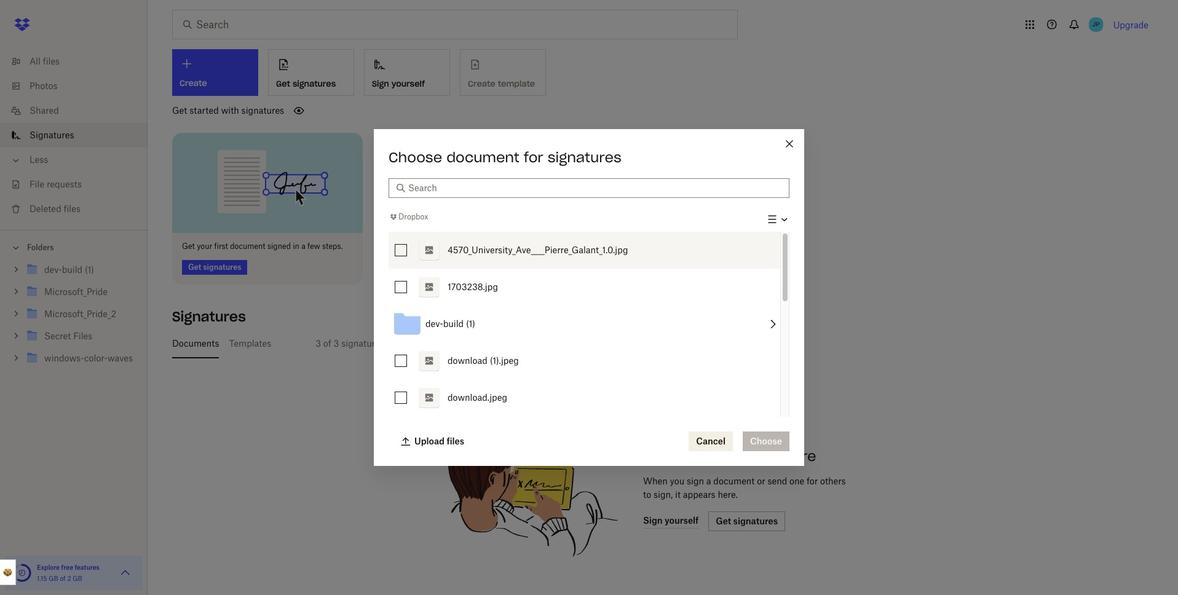 Task type: locate. For each thing, give the bounding box(es) containing it.
files
[[43, 56, 60, 66], [64, 204, 81, 214], [447, 436, 464, 447]]

0 horizontal spatial a
[[301, 241, 306, 251]]

download.jpeg button
[[411, 380, 781, 417]]

1 horizontal spatial of
[[323, 338, 331, 348]]

all files link
[[10, 49, 148, 74]]

1 vertical spatial signatures
[[241, 105, 284, 116]]

1 horizontal spatial a
[[707, 476, 711, 486]]

sign yourself button
[[364, 49, 450, 96]]

gb right 1.15
[[49, 575, 58, 582]]

row group
[[389, 232, 781, 595]]

of
[[323, 338, 331, 348], [60, 575, 66, 582]]

requests left the left
[[382, 338, 417, 348]]

yourself right sign
[[392, 79, 425, 89]]

here.
[[718, 489, 738, 500]]

1 horizontal spatial requests
[[382, 338, 417, 348]]

0 vertical spatial files
[[43, 56, 60, 66]]

signatures for get started with signatures
[[241, 105, 284, 116]]

upload
[[415, 436, 445, 447]]

0 vertical spatial for
[[524, 149, 544, 166]]

signatures
[[293, 79, 336, 89], [241, 105, 284, 116], [548, 149, 622, 166]]

choose document for signatures
[[389, 149, 622, 166]]

row group containing 4570_university_ave____pierre_galant_1.0.jpg
[[389, 232, 781, 595]]

1 horizontal spatial yourself
[[518, 338, 550, 348]]

2 gb from the left
[[73, 575, 82, 582]]

0 horizontal spatial for
[[524, 149, 544, 166]]

documents appear here
[[643, 447, 816, 465]]

less image
[[10, 154, 22, 167]]

0 vertical spatial signatures
[[293, 79, 336, 89]]

yourself inside 'tab list'
[[518, 338, 550, 348]]

for
[[524, 149, 544, 166], [807, 476, 818, 486]]

get started with signatures
[[172, 105, 284, 116]]

a
[[301, 241, 306, 251], [707, 476, 711, 486]]

signatures inside the get signatures button
[[293, 79, 336, 89]]

1 horizontal spatial for
[[807, 476, 818, 486]]

1 vertical spatial files
[[64, 204, 81, 214]]

1 vertical spatial yourself
[[518, 338, 550, 348]]

documents inside 'tab list'
[[172, 338, 219, 349]]

1 vertical spatial of
[[60, 575, 66, 582]]

get your first document signed in a few steps.
[[182, 241, 343, 251]]

2 vertical spatial document
[[714, 476, 755, 486]]

requests
[[47, 179, 82, 189], [382, 338, 417, 348]]

2 vertical spatial get
[[182, 241, 195, 251]]

get inside button
[[276, 79, 290, 89]]

signatures link
[[10, 123, 148, 148]]

1 horizontal spatial signatures
[[293, 79, 336, 89]]

1 3 from the left
[[316, 338, 321, 348]]

signatures up templates
[[172, 308, 246, 325]]

2 horizontal spatial files
[[447, 436, 464, 447]]

photos
[[30, 81, 57, 91]]

file requests
[[30, 179, 82, 189]]

get
[[276, 79, 290, 89], [172, 105, 187, 116], [182, 241, 195, 251]]

1 gb from the left
[[49, 575, 58, 582]]

0 horizontal spatial signatures
[[241, 105, 284, 116]]

files right all
[[43, 56, 60, 66]]

of left 2
[[60, 575, 66, 582]]

0 vertical spatial of
[[323, 338, 331, 348]]

3 of 3 signature requests left this month. signing yourself is unlimited.
[[316, 338, 603, 348]]

0 horizontal spatial document
[[230, 241, 266, 251]]

signatures inside "choose document for signatures" "dialog"
[[548, 149, 622, 166]]

signing
[[484, 338, 516, 348]]

0 horizontal spatial documents
[[172, 338, 219, 349]]

1 horizontal spatial documents
[[643, 447, 725, 465]]

files right upload
[[447, 436, 464, 447]]

2 vertical spatial files
[[447, 436, 464, 447]]

files down file requests link
[[64, 204, 81, 214]]

photos link
[[10, 74, 148, 98]]

1 vertical spatial a
[[707, 476, 711, 486]]

0 vertical spatial requests
[[47, 179, 82, 189]]

folders
[[27, 243, 54, 252]]

one
[[790, 476, 805, 486]]

left
[[420, 338, 433, 348]]

0 horizontal spatial of
[[60, 575, 66, 582]]

0 horizontal spatial gb
[[49, 575, 58, 582]]

get up get started with signatures
[[276, 79, 290, 89]]

signatures down shared
[[30, 130, 74, 140]]

group
[[0, 256, 148, 379]]

1 vertical spatial get
[[172, 105, 187, 116]]

1 vertical spatial documents
[[643, 447, 725, 465]]

0 vertical spatial document
[[447, 149, 520, 166]]

less
[[30, 154, 48, 165]]

document
[[447, 149, 520, 166], [230, 241, 266, 251], [714, 476, 755, 486]]

documents left templates
[[172, 338, 219, 349]]

1 horizontal spatial gb
[[73, 575, 82, 582]]

get for get your first document signed in a few steps.
[[182, 241, 195, 251]]

0 horizontal spatial yourself
[[392, 79, 425, 89]]

explore free features 1.15 gb of 2 gb
[[37, 564, 100, 582]]

0 vertical spatial get
[[276, 79, 290, 89]]

list
[[0, 42, 148, 230]]

deleted files
[[30, 204, 81, 214]]

steps.
[[322, 241, 343, 251]]

signatures list item
[[0, 123, 148, 148]]

here
[[784, 447, 816, 465]]

a right in
[[301, 241, 306, 251]]

sign,
[[654, 489, 673, 500]]

0 vertical spatial yourself
[[392, 79, 425, 89]]

1 horizontal spatial 3
[[334, 338, 339, 348]]

1 horizontal spatial files
[[64, 204, 81, 214]]

get signatures
[[276, 79, 336, 89]]

of inside explore free features 1.15 gb of 2 gb
[[60, 575, 66, 582]]

dev-
[[426, 319, 443, 329]]

in
[[293, 241, 299, 251]]

requests up deleted files
[[47, 179, 82, 189]]

documents up you
[[643, 447, 725, 465]]

you
[[670, 476, 685, 486]]

yourself
[[392, 79, 425, 89], [518, 338, 550, 348]]

sign yourself
[[372, 79, 425, 89]]

get left started
[[172, 105, 187, 116]]

signature
[[341, 338, 380, 348]]

2
[[67, 575, 71, 582]]

dropbox image
[[10, 12, 34, 37]]

explore
[[37, 564, 60, 571]]

shared
[[30, 105, 59, 116]]

gb right 2
[[73, 575, 82, 582]]

a right 'sign'
[[707, 476, 711, 486]]

1 vertical spatial for
[[807, 476, 818, 486]]

signatures
[[30, 130, 74, 140], [172, 308, 246, 325]]

2 vertical spatial signatures
[[548, 149, 622, 166]]

gb
[[49, 575, 58, 582], [73, 575, 82, 582]]

documents for documents
[[172, 338, 219, 349]]

2 horizontal spatial signatures
[[548, 149, 622, 166]]

month.
[[453, 338, 481, 348]]

of left signature
[[323, 338, 331, 348]]

0 horizontal spatial signatures
[[30, 130, 74, 140]]

dropbox link
[[389, 211, 428, 224]]

0 horizontal spatial requests
[[47, 179, 82, 189]]

1 vertical spatial requests
[[382, 338, 417, 348]]

get for get signatures
[[276, 79, 290, 89]]

documents
[[172, 338, 219, 349], [643, 447, 725, 465]]

get left your
[[182, 241, 195, 251]]

3
[[316, 338, 321, 348], [334, 338, 339, 348]]

files inside button
[[447, 436, 464, 447]]

0 vertical spatial documents
[[172, 338, 219, 349]]

dev-build (1) button
[[389, 306, 781, 343]]

cancel button
[[689, 432, 733, 451]]

this
[[435, 338, 450, 348]]

upload files button
[[394, 432, 472, 451]]

is
[[553, 338, 560, 348]]

tab list
[[167, 329, 1144, 358]]

1703238.jpg
[[448, 282, 498, 292]]

sign
[[372, 79, 389, 89]]

for inside when you sign a document or send one for others to sign, it appears here.
[[807, 476, 818, 486]]

2 horizontal spatial document
[[714, 476, 755, 486]]

appears
[[683, 489, 716, 500]]

4570_university_ave____pierre_galant_1.0.jpg
[[448, 245, 628, 255]]

0 horizontal spatial 3
[[316, 338, 321, 348]]

file requests link
[[10, 172, 148, 197]]

0 vertical spatial signatures
[[30, 130, 74, 140]]

1 horizontal spatial document
[[447, 149, 520, 166]]

0 horizontal spatial files
[[43, 56, 60, 66]]

signatures for choose document for signatures
[[548, 149, 622, 166]]

1 vertical spatial signatures
[[172, 308, 246, 325]]

yourself left the is
[[518, 338, 550, 348]]



Task type: describe. For each thing, give the bounding box(es) containing it.
for inside "dialog"
[[524, 149, 544, 166]]

all
[[30, 56, 41, 66]]

get signatures button
[[268, 49, 354, 96]]

upgrade link
[[1114, 19, 1149, 30]]

upload files
[[415, 436, 464, 447]]

choose
[[389, 149, 442, 166]]

yourself inside button
[[392, 79, 425, 89]]

or
[[757, 476, 766, 486]]

send
[[768, 476, 787, 486]]

it
[[675, 489, 681, 500]]

quota usage element
[[12, 563, 32, 583]]

cancel
[[696, 436, 726, 447]]

Search text field
[[408, 181, 782, 195]]

few
[[308, 241, 320, 251]]

row group inside "choose document for signatures" "dialog"
[[389, 232, 781, 595]]

requests inside 'list'
[[47, 179, 82, 189]]

started
[[190, 105, 219, 116]]

4570_university_ave____pierre_galant_1.0.jpg button
[[411, 232, 781, 269]]

download.jpeg
[[448, 393, 507, 403]]

download (1).jpeg button
[[411, 343, 781, 380]]

document inside "dialog"
[[447, 149, 520, 166]]

signatures inside list item
[[30, 130, 74, 140]]

first
[[214, 241, 228, 251]]

0 vertical spatial a
[[301, 241, 306, 251]]

1 horizontal spatial signatures
[[172, 308, 246, 325]]

document inside when you sign a document or send one for others to sign, it appears here.
[[714, 476, 755, 486]]

upgrade
[[1114, 19, 1149, 30]]

your
[[197, 241, 212, 251]]

a inside when you sign a document or send one for others to sign, it appears here.
[[707, 476, 711, 486]]

when
[[643, 476, 668, 486]]

of inside 'tab list'
[[323, 338, 331, 348]]

1703238.jpg button
[[411, 269, 781, 306]]

sign
[[687, 476, 704, 486]]

when you sign a document or send one for others to sign, it appears here.
[[643, 476, 846, 500]]

files for deleted files
[[64, 204, 81, 214]]

deleted files link
[[10, 197, 148, 221]]

unlimited.
[[562, 338, 603, 348]]

all files
[[30, 56, 60, 66]]

dev-build (1)
[[426, 319, 475, 329]]

folders button
[[0, 238, 148, 256]]

choose document for signatures dialog
[[374, 129, 805, 595]]

get for get started with signatures
[[172, 105, 187, 116]]

signed
[[268, 241, 291, 251]]

files for all files
[[43, 56, 60, 66]]

1.15
[[37, 575, 47, 582]]

files for upload files
[[447, 436, 464, 447]]

to
[[643, 489, 651, 500]]

appear
[[729, 447, 780, 465]]

tab list containing 3 of 3 signature requests left this month. signing yourself is unlimited.
[[167, 329, 1144, 358]]

others
[[821, 476, 846, 486]]

download (1).jpeg
[[448, 356, 519, 366]]

shared link
[[10, 98, 148, 123]]

file
[[30, 179, 44, 189]]

(1).jpeg
[[490, 356, 519, 366]]

dropbox
[[399, 212, 428, 222]]

with
[[221, 105, 239, 116]]

1 vertical spatial document
[[230, 241, 266, 251]]

templates
[[229, 338, 271, 349]]

download
[[448, 356, 488, 366]]

features
[[75, 564, 100, 571]]

documents for documents appear here
[[643, 447, 725, 465]]

deleted
[[30, 204, 61, 214]]

build
[[443, 319, 464, 329]]

free
[[61, 564, 73, 571]]

list containing all files
[[0, 42, 148, 230]]

requests inside 'tab list'
[[382, 338, 417, 348]]

(1)
[[466, 319, 475, 329]]

2 3 from the left
[[334, 338, 339, 348]]



Task type: vqa. For each thing, say whether or not it's contained in the screenshot.
1.15
yes



